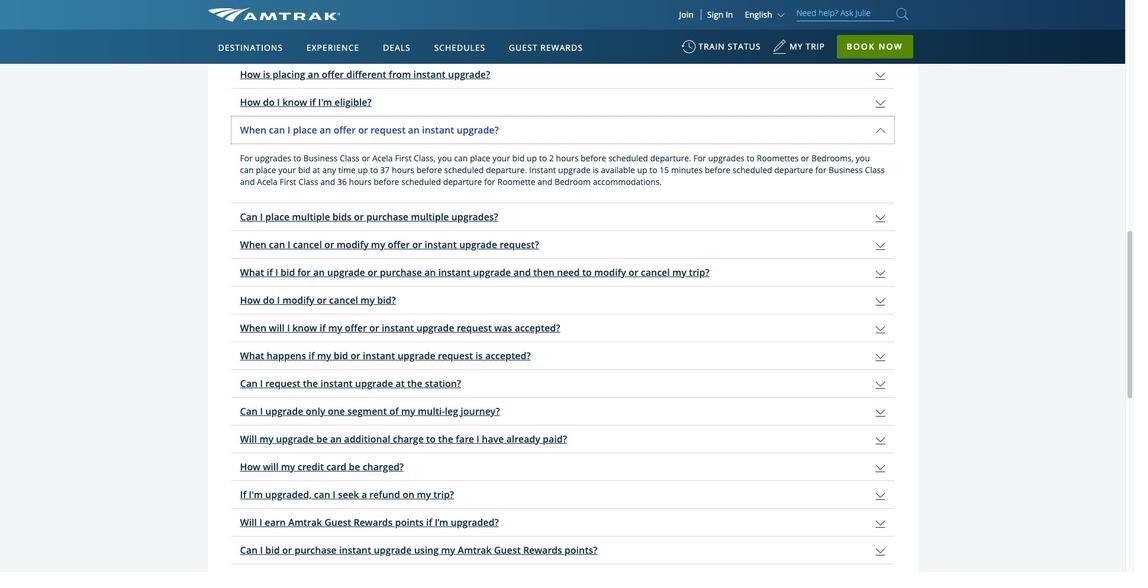 Task type: describe. For each thing, give the bounding box(es) containing it.
1 vertical spatial business
[[829, 165, 863, 176]]

now
[[879, 41, 903, 52]]

leg
[[445, 405, 458, 418]]

experience button
[[302, 31, 364, 65]]

multi-
[[418, 405, 445, 418]]

amtrak image
[[207, 8, 340, 22]]

different
[[346, 68, 386, 81]]

when can i place an offer or request an instant upgrade?
[[240, 124, 499, 137]]

on
[[403, 489, 414, 502]]

how do i modify or cancel my bid? button
[[231, 287, 894, 314]]

place inside button
[[293, 124, 317, 137]]

when for when can i cancel or modify my offer or instant upgrade request?
[[240, 239, 266, 252]]

have
[[482, 433, 504, 446]]

train
[[699, 41, 725, 52]]

37
[[380, 165, 390, 176]]

time
[[338, 165, 356, 176]]

segment
[[347, 405, 387, 418]]

1 horizontal spatial acela
[[372, 153, 393, 164]]

1 horizontal spatial first
[[395, 153, 412, 164]]

upgraded?
[[451, 517, 499, 530]]

1 horizontal spatial class
[[340, 153, 360, 164]]

departure. instant
[[486, 165, 556, 176]]

additional
[[344, 433, 390, 446]]

how do i know if i'm eligible?
[[240, 96, 372, 109]]

already
[[506, 433, 540, 446]]

upgrades?
[[451, 211, 498, 224]]

to right charge
[[426, 433, 436, 446]]

before down the class,
[[417, 165, 442, 176]]

bedrooms,
[[811, 153, 854, 164]]

0 vertical spatial cancel
[[293, 239, 322, 252]]

was
[[494, 322, 512, 335]]

train status link
[[681, 36, 761, 65]]

eligible?
[[335, 96, 372, 109]]

faqs list item
[[304, 12, 353, 43]]

deals
[[383, 42, 411, 53]]

cancel inside button
[[329, 294, 358, 307]]

happens
[[267, 350, 306, 363]]

0 vertical spatial hours
[[556, 153, 579, 164]]

of
[[389, 405, 399, 418]]

amtrak inside button
[[458, 545, 492, 558]]

what for what happens if my bid or instant upgrade request is accepted?
[[240, 350, 264, 363]]

my
[[790, 41, 803, 52]]

place inside button
[[265, 211, 290, 224]]

a
[[361, 489, 367, 502]]

how do i know if i'm eligible? button
[[231, 89, 894, 116]]

when for when will i know if my offer or instant upgrade request was accepted?
[[240, 322, 266, 335]]

can i place multiple bids or purchase multiple upgrades?
[[240, 211, 498, 224]]

credit
[[298, 461, 324, 474]]

guest inside popup button
[[509, 42, 538, 53]]

at inside button
[[396, 378, 405, 391]]

station?
[[425, 378, 461, 391]]

book now button
[[837, 35, 913, 59]]

know for do
[[282, 96, 307, 109]]

an down how do i know if i'm eligible?
[[320, 124, 331, 137]]

will for when
[[269, 322, 285, 335]]

request?
[[500, 239, 539, 252]]

when can i cancel or modify my offer or instant upgrade request? button
[[231, 231, 894, 259]]

then
[[533, 266, 555, 279]]

0 horizontal spatial business
[[303, 153, 338, 164]]

1 vertical spatial cancel
[[641, 266, 670, 279]]

or inside button
[[317, 294, 327, 307]]

2 vertical spatial class
[[298, 176, 318, 188]]

offer down can i place multiple bids or purchase multiple upgrades?
[[388, 239, 410, 252]]

1 vertical spatial accepted?
[[485, 350, 531, 363]]

how for how will my credit card be charged?
[[240, 461, 260, 474]]

seek
[[338, 489, 359, 502]]

upgrade left only
[[265, 405, 303, 418]]

what if i bid for an upgrade or purchase an instant upgrade and then need to modify or cancel my trip? button
[[231, 259, 894, 286]]

bid up departure. instant
[[512, 153, 525, 164]]

an up the class,
[[408, 124, 420, 137]]

is inside the for upgrades to business class or acela first class, you can place your bid up to 2 hours before scheduled departure. for upgrades to roomettes or bedrooms, you can place your bid at any time up to 37 hours before scheduled departure. instant upgrade is available up to 15 minutes before scheduled departure for business class and acela first class and 36 hours before scheduled departure for roomette and bedroom accommodations.
[[593, 165, 599, 176]]

using
[[414, 545, 439, 558]]

can i bid or purchase instant upgrade using my amtrak guest rewards points?
[[240, 545, 598, 558]]

2 vertical spatial purchase
[[295, 545, 337, 558]]

upgrade options button
[[207, 12, 304, 43]]

before down 37
[[374, 176, 399, 188]]

before up available
[[581, 153, 606, 164]]

only
[[306, 405, 325, 418]]

book now
[[847, 41, 903, 52]]

card
[[326, 461, 346, 474]]

instant inside button
[[339, 545, 371, 558]]

36
[[337, 176, 347, 188]]

to left 2
[[539, 153, 547, 164]]

if
[[240, 489, 246, 502]]

rewards inside popup button
[[540, 42, 583, 53]]

when can i cancel or modify my offer or instant upgrade request?
[[240, 239, 539, 252]]

1 vertical spatial hours
[[392, 165, 414, 176]]

destinations button
[[213, 31, 288, 65]]

join
[[679, 9, 694, 20]]

schedules
[[434, 42, 485, 53]]

my inside button
[[361, 294, 375, 307]]

upgrade options list item
[[207, 12, 304, 43]]

my inside button
[[441, 545, 455, 558]]

can i request the instant upgrade at the station?
[[240, 378, 461, 391]]

train status
[[699, 41, 761, 52]]

2
[[549, 153, 554, 164]]

schedules link
[[429, 30, 490, 64]]

2 horizontal spatial up
[[637, 165, 647, 176]]

guest rewards
[[509, 42, 583, 53]]

0 horizontal spatial trip?
[[433, 489, 454, 502]]

if i'm upgraded, can i seek a refund on my trip?
[[240, 489, 454, 502]]

will for will my upgrade be an additional charge to the fare i have already paid?
[[240, 433, 257, 446]]

roomettes
[[757, 153, 799, 164]]

will i earn amtrak guest rewards points if i'm upgraded? button
[[231, 510, 894, 537]]

roomette
[[497, 176, 536, 188]]

options
[[258, 21, 288, 33]]

1 vertical spatial first
[[280, 176, 296, 188]]

faqs
[[319, 21, 339, 33]]

what for what if i bid for an upgrade or purchase an instant upgrade and then need to modify or cancel my trip?
[[240, 266, 264, 279]]

2 multiple from the left
[[411, 211, 449, 224]]

upgrade inside the for upgrades to business class or acela first class, you can place your bid up to 2 hours before scheduled departure. for upgrades to roomettes or bedrooms, you can place your bid at any time up to 37 hours before scheduled departure. instant upgrade is available up to 15 minutes before scheduled departure for business class and acela first class and 36 hours before scheduled departure for roomette and bedroom accommodations.
[[558, 165, 591, 176]]

how for how do i know if i'm eligible?
[[240, 96, 260, 109]]

how is placing an offer different from instant upgrade? button
[[231, 61, 894, 88]]

english button
[[745, 9, 788, 20]]

will for will i earn amtrak guest rewards points if i'm upgraded?
[[240, 517, 257, 530]]

and inside button
[[513, 266, 531, 279]]

0 horizontal spatial up
[[358, 165, 368, 176]]

to down how do i know if i'm eligible?
[[293, 153, 301, 164]]

0 horizontal spatial the
[[303, 378, 318, 391]]

before right minutes
[[705, 165, 730, 176]]

bid?
[[377, 294, 396, 307]]

guest rewards button
[[504, 31, 588, 65]]

upgrade
[[222, 21, 256, 33]]

upgrade up can i upgrade only one segment of my multi-leg journey?
[[355, 378, 393, 391]]

scheduled up upgrades?
[[444, 165, 484, 176]]

1 horizontal spatial modify
[[337, 239, 369, 252]]

need
[[557, 266, 580, 279]]

1 multiple from the left
[[292, 211, 330, 224]]

can i upgrade only one segment of my multi-leg journey? button
[[231, 398, 894, 426]]

can i place multiple bids or purchase multiple upgrades? button
[[231, 204, 894, 231]]

upgrade options
[[222, 21, 288, 33]]

from
[[389, 68, 411, 81]]

if right happens
[[309, 350, 315, 363]]

when can i place an offer or request an instant upgrade? button
[[231, 117, 894, 144]]

i inside button
[[277, 294, 280, 307]]

any
[[322, 165, 336, 176]]

scheduled down the roomettes in the right top of the page
[[733, 165, 772, 176]]

bedroom
[[555, 176, 591, 188]]

15
[[660, 165, 669, 176]]

2 upgrades from the left
[[708, 153, 745, 164]]

0 vertical spatial is
[[263, 68, 270, 81]]



Task type: locate. For each thing, give the bounding box(es) containing it.
an up how do i modify or cancel my bid?
[[313, 266, 325, 279]]

1 upgrades from the left
[[255, 153, 291, 164]]

1 will from the top
[[240, 433, 257, 446]]

1 you from the left
[[438, 153, 452, 164]]

you right the class,
[[438, 153, 452, 164]]

1 horizontal spatial the
[[407, 378, 422, 391]]

scheduled down the class,
[[401, 176, 441, 188]]

if
[[310, 96, 316, 109], [267, 266, 273, 279], [320, 322, 326, 335], [309, 350, 315, 363], [426, 517, 432, 530]]

first left the class,
[[395, 153, 412, 164]]

hours right 37
[[392, 165, 414, 176]]

2 vertical spatial hours
[[349, 176, 372, 188]]

class,
[[414, 153, 436, 164]]

the up only
[[303, 378, 318, 391]]

1 vertical spatial is
[[593, 165, 599, 176]]

guest down if i'm upgraded, can i seek a refund on my trip?
[[325, 517, 351, 530]]

departure
[[774, 165, 813, 176], [443, 176, 482, 188]]

request down happens
[[265, 378, 300, 391]]

bid left any
[[298, 165, 310, 176]]

if left eligible?
[[310, 96, 316, 109]]

for left roomette
[[484, 176, 495, 188]]

how for how do i modify or cancel my bid?
[[240, 294, 260, 307]]

1 vertical spatial be
[[349, 461, 360, 474]]

application inside banner
[[252, 99, 536, 265]]

is left placing
[[263, 68, 270, 81]]

if i'm upgraded, can i seek a refund on my trip? button
[[231, 482, 894, 509]]

for down bedrooms, on the top right of the page
[[815, 165, 827, 176]]

0 vertical spatial first
[[395, 153, 412, 164]]

1 horizontal spatial is
[[475, 350, 483, 363]]

0 vertical spatial upgrade?
[[448, 68, 490, 81]]

2 will from the top
[[240, 517, 257, 530]]

0 vertical spatial when
[[240, 124, 266, 137]]

upgrade
[[558, 165, 591, 176], [459, 239, 497, 252], [327, 266, 365, 279], [473, 266, 511, 279], [416, 322, 454, 335], [398, 350, 435, 363], [355, 378, 393, 391], [265, 405, 303, 418], [276, 433, 314, 446], [374, 545, 412, 558]]

request left was
[[457, 322, 492, 335]]

if inside 'button'
[[426, 517, 432, 530]]

purchase inside button
[[380, 266, 422, 279]]

how inside how do i modify or cancel my bid? button
[[240, 294, 260, 307]]

is left available
[[593, 165, 599, 176]]

be
[[316, 433, 328, 446], [349, 461, 360, 474]]

multiple left upgrades?
[[411, 211, 449, 224]]

2 what from the top
[[240, 350, 264, 363]]

list
[[207, 12, 918, 43]]

trip
[[806, 41, 825, 52]]

how inside 'how will my credit card be charged?' button
[[240, 461, 260, 474]]

fare
[[456, 433, 474, 446]]

will inside when will i know if my offer or instant upgrade request was accepted? button
[[269, 322, 285, 335]]

0 horizontal spatial your
[[278, 165, 296, 176]]

1 horizontal spatial for
[[484, 176, 495, 188]]

upgraded,
[[265, 489, 312, 502]]

when for when can i place an offer or request an instant upgrade?
[[240, 124, 266, 137]]

your left any
[[278, 165, 296, 176]]

modify down 'bids'
[[337, 239, 369, 252]]

1 for from the left
[[240, 153, 253, 164]]

rewards inside button
[[523, 545, 562, 558]]

upgrade inside button
[[374, 545, 412, 558]]

2 you from the left
[[856, 153, 870, 164]]

paid?
[[543, 433, 567, 446]]

know down placing
[[282, 96, 307, 109]]

0 vertical spatial at
[[313, 165, 320, 176]]

up right time
[[358, 165, 368, 176]]

how inside "how do i know if i'm eligible?" button
[[240, 96, 260, 109]]

how is placing an offer different from instant upgrade?
[[240, 68, 490, 81]]

will inside will i earn amtrak guest rewards points if i'm upgraded? 'button'
[[240, 517, 257, 530]]

for upgrades to business class or acela first class, you can place your bid up to 2 hours before scheduled departure. for upgrades to roomettes or bedrooms, you can place your bid at any time up to 37 hours before scheduled departure. instant upgrade is available up to 15 minutes before scheduled departure for business class and acela first class and 36 hours before scheduled departure for roomette and bedroom accommodations. element
[[231, 153, 894, 188]]

instant
[[413, 68, 446, 81], [422, 124, 454, 137], [425, 239, 457, 252], [438, 266, 471, 279], [382, 322, 414, 335], [363, 350, 395, 363], [321, 378, 353, 391], [339, 545, 371, 558]]

if down how do i modify or cancel my bid?
[[320, 322, 326, 335]]

bids
[[333, 211, 352, 224]]

0 horizontal spatial acela
[[257, 176, 278, 188]]

0 horizontal spatial at
[[313, 165, 320, 176]]

amtrak inside 'button'
[[288, 517, 322, 530]]

upgrade down when will i know if my offer or instant upgrade request was accepted?
[[398, 350, 435, 363]]

an down one
[[330, 433, 342, 446]]

1 vertical spatial acela
[[257, 176, 278, 188]]

1 vertical spatial upgrade?
[[457, 124, 499, 137]]

book
[[847, 41, 875, 52]]

1 horizontal spatial trip?
[[689, 266, 710, 279]]

will inside will my upgrade be an additional charge to the fare i have already paid? button
[[240, 433, 257, 446]]

for upgrades to business class or acela first class, you can place your bid up to 2 hours before scheduled departure. for upgrades to roomettes or bedrooms, you can place your bid at any time up to 37 hours before scheduled departure. instant upgrade is available up to 15 minutes before scheduled departure for business class and acela first class and 36 hours before scheduled departure for roomette and bedroom accommodations.
[[240, 153, 885, 188]]

how do i modify or cancel my bid?
[[240, 294, 396, 307]]

when will i know if my offer or instant upgrade request was accepted?
[[240, 322, 560, 335]]

accepted? down was
[[485, 350, 531, 363]]

will
[[240, 433, 257, 446], [240, 517, 257, 530]]

can for can i place multiple bids or purchase multiple upgrades?
[[240, 211, 258, 224]]

know down how do i modify or cancel my bid?
[[292, 322, 317, 335]]

up up accommodations.
[[637, 165, 647, 176]]

is up journey?
[[475, 350, 483, 363]]

business up any
[[303, 153, 338, 164]]

hours
[[556, 153, 579, 164], [392, 165, 414, 176], [349, 176, 372, 188]]

earn
[[265, 517, 286, 530]]

modify right need
[[594, 266, 626, 279]]

guest up how is placing an offer different from instant upgrade? button
[[509, 42, 538, 53]]

upgrade up how do i modify or cancel my bid?
[[327, 266, 365, 279]]

1 horizontal spatial departure
[[774, 165, 813, 176]]

the left fare
[[438, 433, 453, 446]]

guest inside 'button'
[[325, 517, 351, 530]]

if up how do i modify or cancel my bid?
[[267, 266, 273, 279]]

1 how from the top
[[240, 68, 260, 81]]

1 vertical spatial know
[[292, 322, 317, 335]]

1 horizontal spatial at
[[396, 378, 405, 391]]

bid up how do i modify or cancel my bid?
[[281, 266, 295, 279]]

1 horizontal spatial cancel
[[329, 294, 358, 307]]

for
[[240, 153, 253, 164], [693, 153, 706, 164]]

1 horizontal spatial i'm
[[318, 96, 332, 109]]

do inside button
[[263, 96, 275, 109]]

status
[[728, 41, 761, 52]]

0 vertical spatial purchase
[[366, 211, 408, 224]]

will i earn amtrak guest rewards points if i'm upgraded?
[[240, 517, 499, 530]]

how inside how is placing an offer different from instant upgrade? button
[[240, 68, 260, 81]]

0 vertical spatial what
[[240, 266, 264, 279]]

list containing upgrade options
[[207, 12, 918, 43]]

be up how will my credit card be charged?
[[316, 433, 328, 446]]

cancel
[[293, 239, 322, 252], [641, 266, 670, 279], [329, 294, 358, 307]]

points?
[[565, 545, 598, 558]]

1 horizontal spatial upgrades
[[708, 153, 745, 164]]

3 how from the top
[[240, 294, 260, 307]]

1 vertical spatial rewards
[[354, 517, 393, 530]]

2 how from the top
[[240, 96, 260, 109]]

bid up can i request the instant upgrade at the station?
[[334, 350, 348, 363]]

3 when from the top
[[240, 322, 266, 335]]

do down placing
[[263, 96, 275, 109]]

i'm
[[435, 517, 448, 530]]

at inside the for upgrades to business class or acela first class, you can place your bid up to 2 hours before scheduled departure. for upgrades to roomettes or bedrooms, you can place your bid at any time up to 37 hours before scheduled departure. instant upgrade is available up to 15 minutes before scheduled departure for business class and acela first class and 36 hours before scheduled departure for roomette and bedroom accommodations.
[[313, 165, 320, 176]]

can inside 'can i upgrade only one segment of my multi-leg journey?' button
[[240, 405, 258, 418]]

offer
[[322, 68, 344, 81], [334, 124, 356, 137], [388, 239, 410, 252], [345, 322, 367, 335]]

faqs button
[[304, 12, 353, 43]]

your
[[493, 153, 510, 164], [278, 165, 296, 176]]

will left earn
[[240, 517, 257, 530]]

1 vertical spatial will
[[240, 517, 257, 530]]

scheduled up available
[[608, 153, 648, 164]]

1 horizontal spatial multiple
[[411, 211, 449, 224]]

0 vertical spatial trip?
[[689, 266, 710, 279]]

what happens if my bid or instant upgrade request is accepted?
[[240, 350, 531, 363]]

upgrade down points
[[374, 545, 412, 558]]

to left the roomettes in the right top of the page
[[747, 153, 755, 164]]

0 vertical spatial class
[[340, 153, 360, 164]]

1 horizontal spatial be
[[349, 461, 360, 474]]

for inside button
[[297, 266, 311, 279]]

2 vertical spatial modify
[[282, 294, 314, 307]]

can i upgrade only one segment of my multi-leg journey?
[[240, 405, 500, 418]]

guest down upgraded? at the bottom of page
[[494, 545, 521, 558]]

departure down the roomettes in the right top of the page
[[774, 165, 813, 176]]

2 vertical spatial for
[[297, 266, 311, 279]]

1 do from the top
[[263, 96, 275, 109]]

application
[[231, 61, 894, 573], [252, 99, 536, 265]]

request up 37
[[371, 124, 406, 137]]

first left 36 at the top of page
[[280, 176, 296, 188]]

3 can from the top
[[240, 405, 258, 418]]

will my upgrade be an additional charge to the fare i have already paid? button
[[231, 426, 894, 453]]

points
[[395, 517, 424, 530]]

at
[[313, 165, 320, 176], [396, 378, 405, 391]]

2 can from the top
[[240, 378, 258, 391]]

minutes
[[671, 165, 703, 176]]

sign in
[[707, 9, 733, 20]]

2 vertical spatial rewards
[[523, 545, 562, 558]]

request up station?
[[438, 350, 473, 363]]

to right need
[[582, 266, 592, 279]]

0 horizontal spatial multiple
[[292, 211, 330, 224]]

guest inside button
[[494, 545, 521, 558]]

know for will
[[292, 322, 317, 335]]

1 vertical spatial your
[[278, 165, 296, 176]]

you right bedrooms, on the top right of the page
[[856, 153, 870, 164]]

will up upgraded,
[[263, 461, 279, 474]]

hours right 2
[[556, 153, 579, 164]]

0 vertical spatial business
[[303, 153, 338, 164]]

do for modify
[[263, 294, 275, 307]]

rewards inside 'button'
[[354, 517, 393, 530]]

2 when from the top
[[240, 239, 266, 252]]

rewards up how is placing an offer different from instant upgrade? button
[[540, 42, 583, 53]]

0 vertical spatial modify
[[337, 239, 369, 252]]

can for can i upgrade only one segment of my multi-leg journey?
[[240, 405, 258, 418]]

0 horizontal spatial modify
[[282, 294, 314, 307]]

banner
[[0, 0, 1125, 273]]

will my upgrade be an additional charge to the fare i have already paid?
[[240, 433, 567, 446]]

application containing how is placing an offer different from instant upgrade?
[[231, 61, 894, 573]]

1 horizontal spatial amtrak
[[458, 545, 492, 558]]

multiple left 'bids'
[[292, 211, 330, 224]]

1 vertical spatial modify
[[594, 266, 626, 279]]

upgrade up credit
[[276, 433, 314, 446]]

bid down earn
[[265, 545, 280, 558]]

trip?
[[689, 266, 710, 279], [433, 489, 454, 502]]

upgrade down upgrades?
[[459, 239, 497, 252]]

can inside button
[[240, 545, 258, 558]]

modify inside button
[[282, 294, 314, 307]]

1 vertical spatial for
[[484, 176, 495, 188]]

accommodations.
[[593, 176, 662, 188]]

and
[[240, 176, 255, 188], [320, 176, 335, 188], [538, 176, 552, 188], [513, 266, 531, 279]]

2 horizontal spatial class
[[865, 165, 885, 176]]

Please enter your search item search field
[[796, 6, 894, 21]]

is
[[263, 68, 270, 81], [593, 165, 599, 176], [475, 350, 483, 363]]

amtrak down upgraded? at the bottom of page
[[458, 545, 492, 558]]

0 vertical spatial your
[[493, 153, 510, 164]]

or
[[358, 124, 368, 137], [362, 153, 370, 164], [801, 153, 809, 164], [354, 211, 364, 224], [324, 239, 334, 252], [412, 239, 422, 252], [368, 266, 377, 279], [629, 266, 638, 279], [317, 294, 327, 307], [369, 322, 379, 335], [351, 350, 360, 363], [282, 545, 292, 558]]

1 when from the top
[[240, 124, 266, 137]]

first
[[395, 153, 412, 164], [280, 176, 296, 188]]

up
[[527, 153, 537, 164], [358, 165, 368, 176], [637, 165, 647, 176]]

rewards down the a
[[354, 517, 393, 530]]

to
[[293, 153, 301, 164], [539, 153, 547, 164], [747, 153, 755, 164], [370, 165, 378, 176], [649, 165, 657, 176], [582, 266, 592, 279], [426, 433, 436, 446]]

1 horizontal spatial your
[[493, 153, 510, 164]]

0 horizontal spatial cancel
[[293, 239, 322, 252]]

departure up upgrades?
[[443, 176, 482, 188]]

i'm left eligible?
[[318, 96, 332, 109]]

1 vertical spatial when
[[240, 239, 266, 252]]

accepted? right was
[[515, 322, 560, 335]]

business down bedrooms, on the top right of the page
[[829, 165, 863, 176]]

2 do from the top
[[263, 294, 275, 307]]

in
[[726, 9, 733, 20]]

0 vertical spatial will
[[240, 433, 257, 446]]

my trip
[[790, 41, 825, 52]]

will inside 'how will my credit card be charged?' button
[[263, 461, 279, 474]]

1 vertical spatial i'm
[[249, 489, 263, 502]]

0 vertical spatial accepted?
[[515, 322, 560, 335]]

be right card
[[349, 461, 360, 474]]

amtrak right earn
[[288, 517, 322, 530]]

at left any
[[313, 165, 320, 176]]

do inside button
[[263, 294, 275, 307]]

bid inside button
[[265, 545, 280, 558]]

charge
[[393, 433, 424, 446]]

2 horizontal spatial is
[[593, 165, 599, 176]]

can i request the instant upgrade at the station? button
[[231, 371, 894, 398]]

can i bid or purchase instant upgrade using my amtrak guest rewards points? button
[[231, 537, 894, 565]]

banner containing join
[[0, 0, 1125, 273]]

1 what from the top
[[240, 266, 264, 279]]

1 can from the top
[[240, 211, 258, 224]]

hours down time
[[349, 176, 372, 188]]

how for how is placing an offer different from instant upgrade?
[[240, 68, 260, 81]]

2 for from the left
[[693, 153, 706, 164]]

1 vertical spatial will
[[263, 461, 279, 474]]

2 vertical spatial when
[[240, 322, 266, 335]]

i inside 'button'
[[259, 517, 262, 530]]

2 vertical spatial cancel
[[329, 294, 358, 307]]

how
[[240, 68, 260, 81], [240, 96, 260, 109], [240, 294, 260, 307], [240, 461, 260, 474]]

0 horizontal spatial first
[[280, 176, 296, 188]]

0 vertical spatial will
[[269, 322, 285, 335]]

what if i bid for an upgrade or purchase an instant upgrade and then need to modify or cancel my trip?
[[240, 266, 710, 279]]

an
[[308, 68, 319, 81], [320, 124, 331, 137], [408, 124, 420, 137], [313, 266, 325, 279], [424, 266, 436, 279], [330, 433, 342, 446]]

up up departure. instant
[[527, 153, 537, 164]]

0 horizontal spatial is
[[263, 68, 270, 81]]

0 vertical spatial do
[[263, 96, 275, 109]]

2 horizontal spatial hours
[[556, 153, 579, 164]]

what happens if my bid or instant upgrade request is accepted? button
[[231, 343, 894, 370]]

rewards down will i earn amtrak guest rewards points if i'm upgraded? 'button' on the bottom of the page
[[523, 545, 562, 558]]

purchase
[[366, 211, 408, 224], [380, 266, 422, 279], [295, 545, 337, 558]]

accepted?
[[515, 322, 560, 335], [485, 350, 531, 363]]

offer down eligible?
[[334, 124, 356, 137]]

acela
[[372, 153, 393, 164], [257, 176, 278, 188]]

offer up what happens if my bid or instant upgrade request is accepted?
[[345, 322, 367, 335]]

0 horizontal spatial for
[[240, 153, 253, 164]]

will up happens
[[269, 322, 285, 335]]

how will my credit card be charged?
[[240, 461, 404, 474]]

journey?
[[461, 405, 500, 418]]

0 horizontal spatial i'm
[[249, 489, 263, 502]]

1 vertical spatial class
[[865, 165, 885, 176]]

modify up happens
[[282, 294, 314, 307]]

do up happens
[[263, 294, 275, 307]]

can inside can i place multiple bids or purchase multiple upgrades? button
[[240, 211, 258, 224]]

the inside will my upgrade be an additional charge to the fare i have already paid? button
[[438, 433, 453, 446]]

the left station?
[[407, 378, 422, 391]]

do for know
[[263, 96, 275, 109]]

2 horizontal spatial for
[[815, 165, 827, 176]]

refund
[[369, 489, 400, 502]]

can for can i request the instant upgrade at the station?
[[240, 378, 258, 391]]

2 vertical spatial guest
[[494, 545, 521, 558]]

1 horizontal spatial up
[[527, 153, 537, 164]]

will
[[269, 322, 285, 335], [263, 461, 279, 474]]

1 vertical spatial trip?
[[433, 489, 454, 502]]

1 vertical spatial guest
[[325, 517, 351, 530]]

0 vertical spatial acela
[[372, 153, 393, 164]]

0 vertical spatial be
[[316, 433, 328, 446]]

know
[[282, 96, 307, 109], [292, 322, 317, 335]]

upgrade? up departure. instant
[[457, 124, 499, 137]]

1 vertical spatial amtrak
[[458, 545, 492, 558]]

search icon image
[[896, 6, 908, 22]]

my trip button
[[773, 36, 825, 65]]

0 horizontal spatial you
[[438, 153, 452, 164]]

upgrade up station?
[[416, 322, 454, 335]]

0 vertical spatial guest
[[509, 42, 538, 53]]

1 vertical spatial at
[[396, 378, 405, 391]]

will up if
[[240, 433, 257, 446]]

can inside can i request the instant upgrade at the station? button
[[240, 378, 258, 391]]

will for how
[[263, 461, 279, 474]]

1 horizontal spatial hours
[[392, 165, 414, 176]]

1 vertical spatial departure
[[443, 176, 482, 188]]

for up how do i modify or cancel my bid?
[[297, 266, 311, 279]]

0 horizontal spatial amtrak
[[288, 517, 322, 530]]

2 horizontal spatial the
[[438, 433, 453, 446]]

1 vertical spatial what
[[240, 350, 264, 363]]

to left '15' at the top
[[649, 165, 657, 176]]

i
[[277, 96, 280, 109], [288, 124, 290, 137], [260, 211, 263, 224], [288, 239, 290, 252], [275, 266, 278, 279], [277, 294, 280, 307], [287, 322, 290, 335], [260, 378, 263, 391], [260, 405, 263, 418], [477, 433, 479, 446], [333, 489, 336, 502], [259, 517, 262, 530], [260, 545, 263, 558]]

regions map image
[[252, 99, 536, 265]]

to left 37
[[370, 165, 378, 176]]

1 vertical spatial purchase
[[380, 266, 422, 279]]

one
[[328, 405, 345, 418]]

can
[[269, 124, 285, 137], [454, 153, 468, 164], [240, 165, 254, 176], [269, 239, 285, 252], [314, 489, 330, 502]]

0 vertical spatial amtrak
[[288, 517, 322, 530]]

an down when can i cancel or modify my offer or instant upgrade request?
[[424, 266, 436, 279]]

upgrade down request?
[[473, 266, 511, 279]]

before
[[581, 153, 606, 164], [417, 165, 442, 176], [705, 165, 730, 176], [374, 176, 399, 188]]

charged?
[[363, 461, 404, 474]]

upgrade up "bedroom"
[[558, 165, 591, 176]]

0 vertical spatial rewards
[[540, 42, 583, 53]]

1 horizontal spatial for
[[693, 153, 706, 164]]

can for can i bid or purchase instant upgrade using my amtrak guest rewards points?
[[240, 545, 258, 558]]

can
[[240, 211, 258, 224], [240, 378, 258, 391], [240, 405, 258, 418], [240, 545, 258, 558]]

deals button
[[378, 31, 415, 65]]

4 how from the top
[[240, 461, 260, 474]]

offer down experience popup button
[[322, 68, 344, 81]]

an right placing
[[308, 68, 319, 81]]

0 horizontal spatial upgrades
[[255, 153, 291, 164]]

4 can from the top
[[240, 545, 258, 558]]

2 horizontal spatial cancel
[[641, 266, 670, 279]]

0 vertical spatial for
[[815, 165, 827, 176]]

you
[[438, 153, 452, 164], [856, 153, 870, 164]]

upgrade? down the schedules
[[448, 68, 490, 81]]



Task type: vqa. For each thing, say whether or not it's contained in the screenshot.
The When within the 'When can I place an offer or request an instant upgrade?' button
yes



